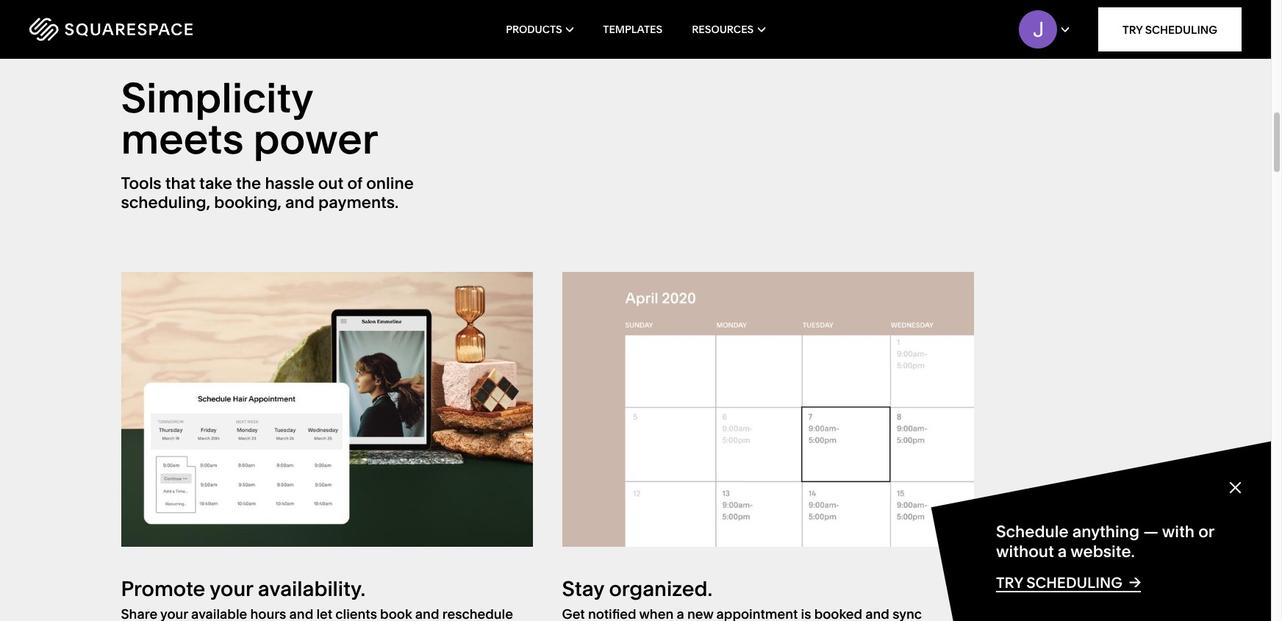 Task type: vqa. For each thing, say whether or not it's contained in the screenshot.
Get
no



Task type: describe. For each thing, give the bounding box(es) containing it.
the
[[236, 174, 261, 193]]

availability.
[[258, 576, 366, 601]]

—
[[1143, 522, 1159, 542]]

that
[[165, 174, 196, 193]]

promote your availability example image
[[121, 272, 533, 547]]

scheduling for try scheduling
[[1145, 22, 1217, 36]]

website.
[[1070, 541, 1135, 561]]

scheduling,
[[121, 193, 210, 213]]

simplicity
[[121, 73, 313, 123]]

take
[[199, 174, 232, 193]]

organized.
[[609, 576, 712, 601]]

schedule anything — with or without a website.
[[996, 522, 1214, 561]]

your
[[210, 576, 253, 601]]

→
[[1129, 573, 1141, 591]]

try scheduling
[[1122, 22, 1217, 36]]

without
[[996, 541, 1054, 561]]

try for try scheduling
[[1122, 22, 1143, 36]]

squarespace logo link
[[29, 18, 272, 41]]

anything
[[1072, 522, 1140, 542]]



Task type: locate. For each thing, give the bounding box(es) containing it.
tools
[[121, 174, 161, 193]]

simplicity meets power
[[121, 73, 378, 164]]

1 horizontal spatial scheduling
[[1145, 22, 1217, 36]]

hassle
[[265, 174, 314, 193]]

of
[[347, 174, 362, 193]]

stay organized.
[[562, 576, 712, 601]]

try inside try scheduling →
[[996, 574, 1023, 592]]

products button
[[506, 0, 574, 59]]

meets
[[121, 114, 244, 164]]

1 horizontal spatial try
[[1122, 22, 1143, 36]]

or
[[1198, 522, 1214, 542]]

try for try scheduling →
[[996, 574, 1023, 592]]

payments.
[[318, 193, 399, 213]]

scheduling
[[1145, 22, 1217, 36], [1026, 574, 1123, 592]]

stay organized example image
[[562, 272, 974, 547]]

online
[[366, 174, 414, 193]]

resources
[[692, 23, 754, 36]]

templates
[[603, 23, 662, 36]]

promote
[[121, 576, 205, 601]]

scheduling inside try scheduling →
[[1026, 574, 1123, 592]]

0 vertical spatial try
[[1122, 22, 1143, 36]]

templates link
[[603, 0, 662, 59]]

out
[[318, 174, 343, 193]]

squarespace logo image
[[29, 18, 193, 41]]

a
[[1058, 541, 1067, 561]]

resources button
[[692, 0, 765, 59]]

scheduling for try scheduling →
[[1026, 574, 1123, 592]]

booking,
[[214, 193, 282, 213]]

promote your availability.
[[121, 576, 366, 601]]

power
[[253, 114, 378, 164]]

1 vertical spatial scheduling
[[1026, 574, 1123, 592]]

schedule
[[996, 522, 1069, 542]]

tools that take the hassle out of online scheduling, booking, and payments.
[[121, 174, 414, 213]]

with
[[1162, 522, 1195, 542]]

1 vertical spatial try
[[996, 574, 1023, 592]]

0 vertical spatial scheduling
[[1145, 22, 1217, 36]]

products
[[506, 23, 562, 36]]

try scheduling link
[[1098, 7, 1242, 51]]

stay
[[562, 576, 604, 601]]

and
[[285, 193, 315, 213]]

try scheduling →
[[996, 573, 1141, 592]]

try
[[1122, 22, 1143, 36], [996, 574, 1023, 592]]

0 horizontal spatial try
[[996, 574, 1023, 592]]

0 horizontal spatial scheduling
[[1026, 574, 1123, 592]]



